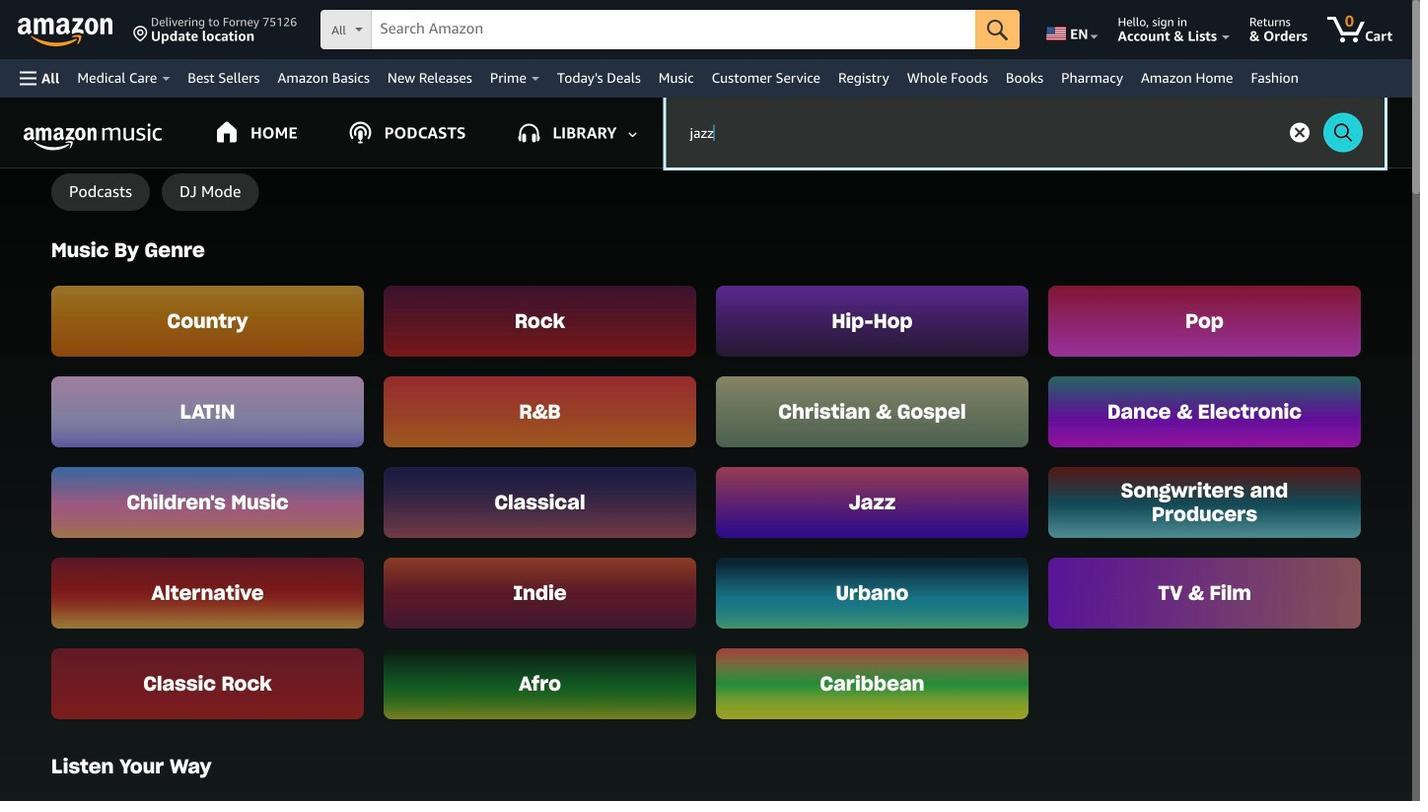 Task type: describe. For each thing, give the bounding box(es) containing it.
jazz fusion element
[[71, 669, 1342, 727]]

amazon image
[[18, 18, 113, 47]]

none search field inside navigation "navigation"
[[321, 10, 1020, 51]]

jazz greatest hits element
[[71, 318, 1342, 376]]

jazz piano element
[[71, 552, 1342, 610]]

none submit inside navigation "navigation"
[[976, 10, 1020, 49]]

jazz christmas music element
[[71, 610, 1342, 669]]

Search Amazon text field
[[372, 11, 976, 48]]

jazz station element
[[71, 727, 1342, 786]]

jazz music element
[[71, 493, 1342, 552]]



Task type: locate. For each thing, give the bounding box(es) containing it.
Search search field
[[666, 98, 1385, 168]]

jazz guitar element
[[71, 786, 1342, 802]]

navigation navigation
[[0, 0, 1413, 98]]

None submit
[[976, 10, 1020, 49]]

jazz instrumental element
[[71, 435, 1342, 493]]

amazon music image
[[24, 123, 162, 151]]

None search field
[[321, 10, 1020, 51]]

jazz instrumental relaxing element
[[71, 376, 1342, 435]]



Task type: vqa. For each thing, say whether or not it's contained in the screenshot.
the topmost FREE
no



